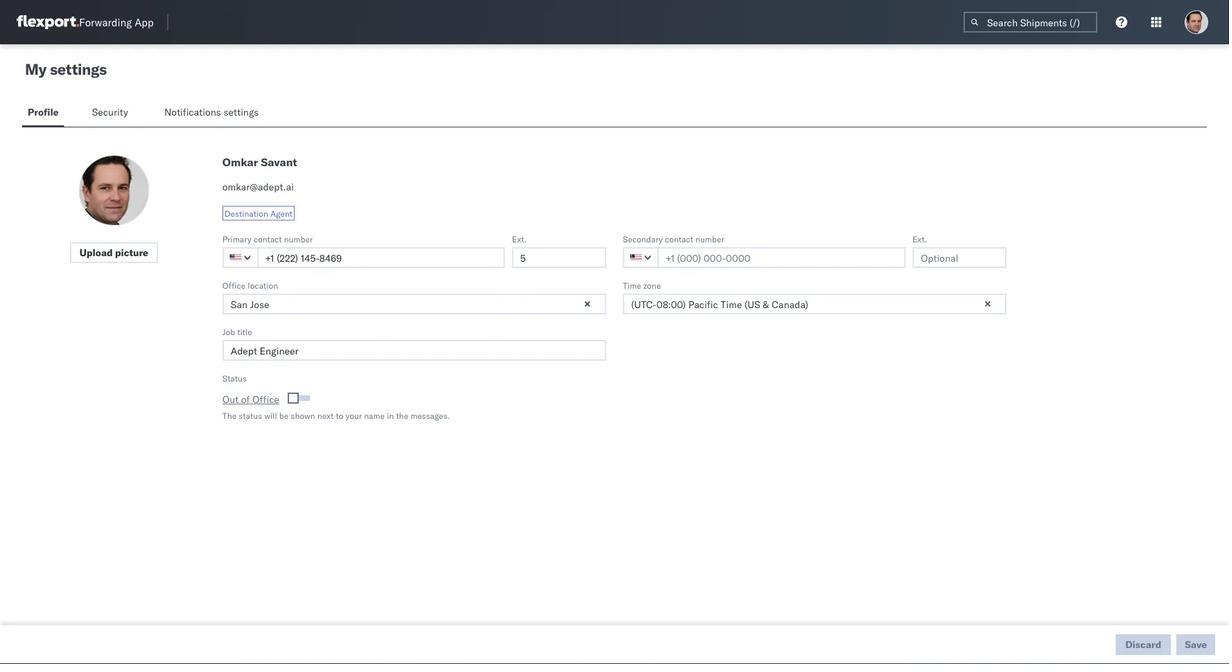Task type: vqa. For each thing, say whether or not it's contained in the screenshot.
Schedule Delivery Appointment 2130387
no



Task type: locate. For each thing, give the bounding box(es) containing it.
name
[[364, 411, 385, 421]]

location
[[248, 280, 278, 291]]

notifications settings button
[[159, 100, 270, 127]]

notifications settings
[[164, 106, 259, 118]]

1 contact from the left
[[253, 234, 282, 244]]

Optional telephone field
[[912, 247, 1007, 268]]

job title
[[222, 327, 252, 337]]

1 horizontal spatial settings
[[224, 106, 259, 118]]

ext.
[[512, 234, 527, 244], [912, 234, 927, 244]]

office location
[[222, 280, 278, 291]]

contact for secondary
[[665, 234, 693, 244]]

1 ext. from the left
[[512, 234, 527, 244]]

1 horizontal spatial ext.
[[912, 234, 927, 244]]

office
[[222, 280, 246, 291], [252, 394, 279, 406]]

1 horizontal spatial contact
[[665, 234, 693, 244]]

United States text field
[[222, 247, 258, 268]]

primary
[[222, 234, 251, 244]]

upload picture
[[80, 247, 148, 259]]

(UTC-08:00) Pacific Time (US & Canada) text field
[[623, 294, 1007, 315]]

time
[[623, 280, 641, 291]]

office up the will
[[252, 394, 279, 406]]

job
[[222, 327, 235, 337]]

San Jose text field
[[222, 294, 606, 315]]

0 vertical spatial office
[[222, 280, 246, 291]]

number right secondary
[[695, 234, 724, 244]]

destination
[[224, 208, 268, 219]]

out of office
[[222, 394, 279, 406]]

0 horizontal spatial number
[[284, 234, 313, 244]]

settings inside button
[[224, 106, 259, 118]]

1 number from the left
[[284, 234, 313, 244]]

contact right secondary
[[665, 234, 693, 244]]

number for secondary contact number
[[695, 234, 724, 244]]

None checkbox
[[290, 396, 310, 401]]

2 ext. from the left
[[912, 234, 927, 244]]

security button
[[86, 100, 137, 127]]

contact down destination agent
[[253, 234, 282, 244]]

number for primary contact number
[[284, 234, 313, 244]]

ext. for primary contact number
[[512, 234, 527, 244]]

0 horizontal spatial ext.
[[512, 234, 527, 244]]

Search Shipments (/) text field
[[964, 12, 1097, 33]]

contact
[[253, 234, 282, 244], [665, 234, 693, 244]]

0 horizontal spatial settings
[[50, 60, 107, 79]]

Job title text field
[[222, 340, 606, 361]]

upload
[[80, 247, 113, 259]]

+1 (000) 000-0000 telephone field
[[657, 247, 905, 268]]

savant
[[261, 155, 297, 169]]

forwarding app link
[[17, 15, 154, 29]]

0 vertical spatial settings
[[50, 60, 107, 79]]

omkar savant
[[222, 155, 297, 169]]

1 horizontal spatial office
[[252, 394, 279, 406]]

settings
[[50, 60, 107, 79], [224, 106, 259, 118]]

number
[[284, 234, 313, 244], [695, 234, 724, 244]]

1 vertical spatial office
[[252, 394, 279, 406]]

Optional telephone field
[[512, 247, 606, 268]]

to
[[336, 411, 343, 421]]

United States text field
[[623, 247, 659, 268]]

of
[[241, 394, 250, 406]]

messages.
[[410, 411, 450, 421]]

+1 (000) 000-0000 telephone field
[[257, 247, 505, 268]]

omkar@adept.ai
[[222, 181, 294, 193]]

1 horizontal spatial number
[[695, 234, 724, 244]]

2 number from the left
[[695, 234, 724, 244]]

settings right notifications
[[224, 106, 259, 118]]

office down united states text box
[[222, 280, 246, 291]]

0 horizontal spatial contact
[[253, 234, 282, 244]]

notifications
[[164, 106, 221, 118]]

settings right my
[[50, 60, 107, 79]]

settings for notifications settings
[[224, 106, 259, 118]]

next
[[317, 411, 334, 421]]

ext. up optional telephone field
[[912, 234, 927, 244]]

2 contact from the left
[[665, 234, 693, 244]]

upload picture button
[[70, 243, 158, 263]]

omkar
[[222, 155, 258, 169]]

zone
[[643, 280, 661, 291]]

status
[[222, 373, 247, 384]]

1 vertical spatial settings
[[224, 106, 259, 118]]

ext. up optional phone field
[[512, 234, 527, 244]]

the status will be shown next to your name in the messages.
[[222, 411, 450, 421]]

be
[[279, 411, 289, 421]]

number down agent
[[284, 234, 313, 244]]



Task type: describe. For each thing, give the bounding box(es) containing it.
your
[[346, 411, 362, 421]]

shown
[[291, 411, 315, 421]]

settings for my settings
[[50, 60, 107, 79]]

destination agent
[[224, 208, 293, 219]]

secondary contact number
[[623, 234, 724, 244]]

title
[[237, 327, 252, 337]]

forwarding
[[79, 16, 132, 29]]

app
[[135, 16, 154, 29]]

the
[[396, 411, 408, 421]]

agent
[[270, 208, 293, 219]]

contact for primary
[[253, 234, 282, 244]]

out
[[222, 394, 239, 406]]

security
[[92, 106, 128, 118]]

in
[[387, 411, 394, 421]]

ext. for secondary contact number
[[912, 234, 927, 244]]

my
[[25, 60, 46, 79]]

profile
[[28, 106, 59, 118]]

my settings
[[25, 60, 107, 79]]

secondary
[[623, 234, 663, 244]]

forwarding app
[[79, 16, 154, 29]]

picture
[[115, 247, 148, 259]]

time zone
[[623, 280, 661, 291]]

status
[[239, 411, 262, 421]]

primary contact number
[[222, 234, 313, 244]]

the
[[222, 411, 236, 421]]

will
[[264, 411, 277, 421]]

0 horizontal spatial office
[[222, 280, 246, 291]]

flexport. image
[[17, 15, 79, 29]]

profile button
[[22, 100, 64, 127]]



